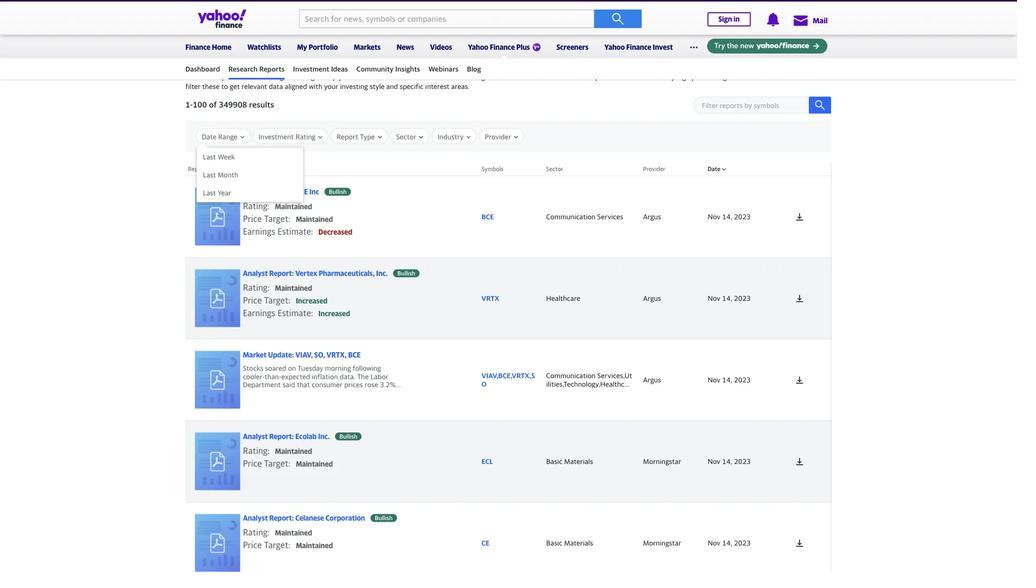Task type: vqa. For each thing, say whether or not it's contained in the screenshot.
Dashboard link
yes



Task type: locate. For each thing, give the bounding box(es) containing it.
1 estimate: from the top
[[278, 226, 313, 236]]

1 rating from the top
[[243, 201, 268, 211]]

analyst report: vertex pharmaceuticals, inc. image
[[195, 269, 240, 327]]

healthcare
[[546, 294, 580, 302]]

2 materials from the top
[[564, 539, 593, 547]]

last month
[[203, 171, 238, 179]]

try the new yahoo finance image
[[707, 39, 827, 53]]

leverage
[[461, 73, 489, 81]]

and left identify
[[637, 73, 649, 81]]

investment rating button
[[259, 129, 322, 145]]

communication for communication services,ut ilities,technology,healthcar e
[[546, 371, 596, 380]]

2 last from the top
[[203, 171, 216, 179]]

0 vertical spatial bce
[[295, 188, 308, 196]]

interest
[[425, 82, 449, 91]]

investment left ideas.
[[729, 73, 763, 81]]

3 rating from the top
[[243, 446, 268, 456]]

estimate: down the 'vertex'
[[278, 308, 313, 318]]

2023 for ecl
[[734, 457, 751, 465]]

2 rating from the top
[[243, 283, 268, 293]]

price for analyst report: ecolab inc.
[[243, 458, 262, 468]]

14, for vrtx
[[722, 294, 732, 302]]

last left month
[[203, 171, 216, 179]]

14, for ecl
[[722, 457, 732, 465]]

0 vertical spatial earnings
[[243, 226, 275, 236]]

target: for ecolab
[[264, 458, 290, 468]]

search image down also
[[815, 100, 825, 110]]

inc. right pharmaceuticals,
[[376, 269, 388, 277]]

0 vertical spatial basic
[[546, 457, 562, 465]]

report: up the rating : maintained price target: maintained earnings estimate: decreased
[[269, 188, 294, 196]]

0 vertical spatial rating : maintained price target: maintained
[[243, 446, 333, 468]]

rating for analyst report: vertex pharmaceuticals, inc.
[[243, 283, 268, 293]]

last year button
[[197, 184, 303, 202]]

target: for celanese
[[264, 540, 290, 550]]

nov for viav,bce,vrtx,s o
[[708, 375, 720, 384]]

finance left plus
[[490, 43, 515, 51]]

yahoo for yahoo finance invest
[[604, 43, 625, 51]]

2 basic materials from the top
[[546, 539, 593, 547]]

argus for communication services,ut ilities,technology,healthcar e
[[643, 375, 661, 384]]

2 earnings from the top
[[243, 308, 275, 318]]

maintained
[[275, 203, 312, 211], [296, 215, 333, 223], [275, 284, 312, 292], [275, 447, 312, 455], [296, 460, 333, 468], [275, 529, 312, 537], [296, 542, 333, 550]]

nov 14, 2023
[[708, 212, 751, 221], [708, 294, 751, 302], [708, 375, 751, 384], [708, 457, 751, 465], [708, 539, 751, 547]]

: down 'analyst report: bce inc'
[[268, 201, 270, 211]]

3 finance from the left
[[626, 43, 651, 51]]

earnings up the "market"
[[243, 308, 275, 318]]

yahoo for yahoo finance plus
[[468, 43, 488, 51]]

3 nov from the top
[[708, 375, 720, 384]]

1 rating : maintained price target: maintained from the top
[[243, 446, 333, 468]]

these right 'blog' link on the left
[[490, 73, 508, 81]]

1 vertical spatial rating : maintained price target: maintained
[[243, 527, 333, 550]]

3 price from the top
[[243, 458, 262, 468]]

4 analyst from the top
[[243, 514, 268, 522]]

1 horizontal spatial inc.
[[376, 269, 388, 277]]

invest
[[653, 43, 673, 51]]

last for last week
[[203, 153, 216, 161]]

finance home
[[185, 43, 231, 51]]

2 target: from the top
[[264, 295, 290, 305]]

services
[[597, 212, 623, 221]]

report: left celanese
[[269, 514, 294, 522]]

inc. right ecolab
[[318, 432, 330, 441]]

1 analyst from the top
[[243, 188, 268, 196]]

estimate: inside rating : maintained price target: increased earnings estimate: increased
[[278, 308, 313, 318]]

2 yahoo from the left
[[604, 43, 625, 51]]

report: left the 'vertex'
[[269, 269, 294, 277]]

target: down analyst report: vertex pharmaceuticals, inc.
[[264, 295, 290, 305]]

rating : maintained price target: maintained down analyst report: ecolab inc.
[[243, 446, 333, 468]]

estimate: left decreased
[[278, 226, 313, 236]]

0 horizontal spatial bce
[[295, 188, 308, 196]]

bce
[[295, 188, 308, 196], [482, 212, 494, 221], [348, 351, 361, 359]]

provider
[[485, 132, 511, 141]]

analyst report: bce inc
[[243, 188, 319, 196]]

2 report: from the top
[[269, 269, 294, 277]]

earnings inside rating : maintained price target: increased earnings estimate: increased
[[243, 308, 275, 318]]

1 yahoo from the left
[[468, 43, 488, 51]]

1 earnings from the top
[[243, 226, 275, 236]]

communication
[[546, 212, 596, 221], [546, 371, 596, 380]]

screeners link
[[556, 36, 589, 56]]

rating : maintained price target: maintained
[[243, 446, 333, 468], [243, 527, 333, 550]]

insights
[[395, 65, 420, 73]]

report: left ecolab
[[269, 432, 294, 441]]

1 report: from the top
[[269, 188, 294, 196]]

3 14, from the top
[[722, 375, 732, 384]]

0 vertical spatial these
[[490, 73, 508, 81]]

0 vertical spatial to
[[509, 73, 516, 81]]

2 vertical spatial last
[[203, 189, 216, 197]]

4 price from the top
[[243, 540, 262, 550]]

research reports down home
[[185, 56, 264, 67]]

1 : from the top
[[268, 201, 270, 211]]

estimate:
[[278, 226, 313, 236], [278, 308, 313, 318]]

1 vertical spatial search image
[[815, 100, 825, 110]]

basic materials
[[546, 457, 593, 465], [546, 539, 593, 547]]

basic for ce
[[546, 539, 562, 547]]

price for analyst report: vertex pharmaceuticals, inc.
[[243, 295, 262, 305]]

rating down 'analyst report: bce inc'
[[243, 201, 268, 211]]

date inside button
[[202, 132, 217, 141]]

1 vertical spatial communication
[[546, 371, 596, 380]]

1 vertical spatial last
[[203, 171, 216, 179]]

1 nov 14, 2023 from the top
[[708, 212, 751, 221]]

2 provider element from the top
[[638, 257, 702, 339]]

0 horizontal spatial finance
[[185, 43, 210, 51]]

2 communication from the top
[[546, 371, 596, 380]]

1 target: from the top
[[264, 214, 290, 224]]

basic for ecl
[[546, 457, 562, 465]]

provider element for bce
[[638, 176, 702, 257]]

ecolab
[[295, 432, 317, 441]]

1 materials from the top
[[564, 457, 593, 465]]

0 vertical spatial inc.
[[376, 269, 388, 277]]

2 vertical spatial bce
[[348, 351, 361, 359]]

viav,bce,vrtx,s o
[[482, 371, 535, 388]]

: inside the rating : maintained price target: maintained earnings estimate: decreased
[[268, 201, 270, 211]]

analyst for analyst report: ecolab inc.
[[243, 432, 268, 441]]

provider element for ce
[[638, 502, 702, 572]]

4 rating from the top
[[243, 527, 268, 537]]

: down analyst report: vertex pharmaceuticals, inc.
[[268, 283, 270, 293]]

argus inside research reports from morningstar & argus help you make better investment decisions. leverage these to understand future stock performance and identify high performing investment ideas. you can also filter these to get relevant data aligned with your investing style and specific interest areas.
[[304, 73, 322, 81]]

2 horizontal spatial finance
[[626, 43, 651, 51]]

research down finance home
[[185, 56, 227, 67]]

0 vertical spatial morningstar
[[257, 73, 296, 81]]

4 target: from the top
[[264, 540, 290, 550]]

communication services
[[546, 212, 623, 221]]

: inside rating : maintained price target: increased earnings estimate: increased
[[268, 283, 270, 293]]

last inside button
[[203, 153, 216, 161]]

0 horizontal spatial these
[[202, 82, 220, 91]]

price down the last year button
[[243, 214, 262, 224]]

2 analyst from the top
[[243, 269, 268, 277]]

price right analyst report: vertex pharmaceuticals, inc. image
[[243, 295, 262, 305]]

rating right analyst report: celanese corporation image
[[243, 527, 268, 537]]

sector
[[396, 132, 416, 141]]

earnings inside the rating : maintained price target: maintained earnings estimate: decreased
[[243, 226, 275, 236]]

last for last year
[[203, 189, 216, 197]]

increased up the 'vrtx,'
[[318, 310, 350, 318]]

also
[[811, 73, 824, 81]]

last
[[203, 153, 216, 161], [203, 171, 216, 179], [203, 189, 216, 197]]

viav,bce,vrtx,s
[[482, 371, 535, 380]]

inc.
[[376, 269, 388, 277], [318, 432, 330, 441]]

morningstar for analyst report: celanese corporation
[[643, 539, 681, 547]]

finance left 'invest'
[[626, 43, 651, 51]]

3 analyst from the top
[[243, 432, 268, 441]]

price for analyst report: bce inc
[[243, 214, 262, 224]]

aligned
[[285, 82, 307, 91]]

4 14, from the top
[[722, 457, 732, 465]]

vrtx,
[[326, 351, 347, 359]]

reports up 'data'
[[259, 65, 285, 73]]

price right analyst report: ecolab inc. image
[[243, 458, 262, 468]]

1 horizontal spatial date
[[708, 166, 720, 172]]

notifications image
[[766, 13, 780, 26]]

performance
[[595, 73, 636, 81]]

rating inside the rating : maintained price target: maintained earnings estimate: decreased
[[243, 201, 268, 211]]

0 horizontal spatial date
[[202, 132, 217, 141]]

3 target: from the top
[[264, 458, 290, 468]]

3 : from the top
[[268, 446, 270, 456]]

ecl link
[[482, 457, 536, 465]]

these right "filter"
[[202, 82, 220, 91]]

rating for analyst report: bce inc
[[243, 201, 268, 211]]

rating right analyst report: vertex pharmaceuticals, inc. image
[[243, 283, 268, 293]]

1 finance from the left
[[185, 43, 210, 51]]

1 vertical spatial increased
[[318, 310, 350, 318]]

1 vertical spatial materials
[[564, 539, 593, 547]]

14, for ce
[[722, 539, 732, 547]]

pharmaceuticals,
[[319, 269, 375, 277]]

previous image
[[805, 15, 821, 31]]

basic materials for ce
[[546, 539, 593, 547]]

2 finance from the left
[[490, 43, 515, 51]]

e
[[546, 388, 550, 396]]

yahoo up performance
[[604, 43, 625, 51]]

my portfolio link
[[297, 36, 338, 56]]

estimate: inside the rating : maintained price target: maintained earnings estimate: decreased
[[278, 226, 313, 236]]

rating for analyst report: ecolab inc.
[[243, 446, 268, 456]]

navigation
[[0, 33, 1017, 79]]

analyst report: ecolab inc.
[[243, 432, 330, 441]]

1 basic materials from the top
[[546, 457, 593, 465]]

2 rating : maintained price target: maintained from the top
[[243, 527, 333, 550]]

0 horizontal spatial and
[[386, 82, 398, 91]]

: down the analyst report: celanese corporation
[[268, 527, 270, 537]]

nov 14, 2023 for ecl
[[708, 457, 751, 465]]

last left year
[[203, 189, 216, 197]]

1 basic from the top
[[546, 457, 562, 465]]

maintained inside rating : maintained price target: increased earnings estimate: increased
[[275, 284, 312, 292]]

maintained down ecolab
[[296, 460, 333, 468]]

0 vertical spatial materials
[[564, 457, 593, 465]]

rating inside rating : maintained price target: increased earnings estimate: increased
[[243, 283, 268, 293]]

premium yahoo finance logo image
[[533, 43, 541, 51]]

price right analyst report: celanese corporation image
[[243, 540, 262, 550]]

communication left services
[[546, 212, 596, 221]]

rating : maintained price target: maintained down the analyst report: celanese corporation
[[243, 527, 333, 550]]

1 horizontal spatial search image
[[815, 100, 825, 110]]

viav,
[[295, 351, 313, 359]]

349908
[[219, 100, 247, 109]]

price inside the rating : maintained price target: maintained earnings estimate: decreased
[[243, 214, 262, 224]]

finance home link
[[185, 36, 231, 56]]

search image up yahoo finance invest link
[[612, 12, 624, 25]]

gold
[[705, 9, 720, 17]]

can
[[798, 73, 809, 81]]

analyst report: bce inc image
[[195, 188, 240, 245]]

1 horizontal spatial these
[[490, 73, 508, 81]]

dow 30 link
[[289, 9, 313, 17]]

analyst right analyst report: vertex pharmaceuticals, inc. image
[[243, 269, 268, 277]]

Search for news, symbols or companies text field
[[299, 10, 594, 28]]

2 nov 14, 2023 from the top
[[708, 294, 751, 302]]

earnings down the last year button
[[243, 226, 275, 236]]

maintained down the 'vertex'
[[275, 284, 312, 292]]

communication inside communication services,ut ilities,technology,healthcar e
[[546, 371, 596, 380]]

2023
[[734, 212, 751, 221], [734, 294, 751, 302], [734, 375, 751, 384], [734, 457, 751, 465], [734, 539, 751, 547]]

argus for healthcare
[[643, 294, 661, 302]]

4 provider element from the top
[[638, 420, 702, 502]]

1 price from the top
[[243, 214, 262, 224]]

2 basic from the top
[[546, 539, 562, 547]]

2 2023 from the top
[[734, 294, 751, 302]]

3 last from the top
[[203, 189, 216, 197]]

price inside rating : maintained price target: increased earnings estimate: increased
[[243, 295, 262, 305]]

target:
[[264, 214, 290, 224], [264, 295, 290, 305], [264, 458, 290, 468], [264, 540, 290, 550]]

4 nov from the top
[[708, 457, 720, 465]]

and right style
[[386, 82, 398, 91]]

morningstar inside research reports from morningstar & argus help you make better investment decisions. leverage these to understand future stock performance and identify high performing investment ideas. you can also filter these to get relevant data aligned with your investing style and specific interest areas.
[[257, 73, 296, 81]]

date
[[202, 132, 217, 141], [708, 166, 720, 172]]

4 : from the top
[[268, 527, 270, 537]]

0 horizontal spatial investment
[[259, 132, 294, 141]]

2 estimate: from the top
[[278, 308, 313, 318]]

ideas
[[331, 65, 348, 73]]

target: inside rating : maintained price target: increased earnings estimate: increased
[[264, 295, 290, 305]]

analyst report: vertex pharmaceuticals, inc.
[[243, 269, 388, 277]]

bullish for analyst report: ecolab inc.
[[339, 433, 357, 440]]

get
[[230, 82, 240, 91]]

research down dashboard
[[185, 73, 214, 81]]

1 vertical spatial earnings
[[243, 308, 275, 318]]

1-
[[185, 100, 193, 109]]

finance up dashboard
[[185, 43, 210, 51]]

1 vertical spatial to
[[221, 82, 228, 91]]

1 horizontal spatial bce
[[348, 351, 361, 359]]

1 vertical spatial estimate:
[[278, 308, 313, 318]]

analyst right analyst report: celanese corporation image
[[243, 514, 268, 522]]

rating : maintained price target: maintained for ecolab
[[243, 446, 333, 468]]

report: for celanese
[[269, 514, 294, 522]]

: down analyst report: ecolab inc.
[[268, 446, 270, 456]]

week
[[218, 153, 235, 161]]

reports up from
[[229, 56, 264, 67]]

investment down insights
[[392, 73, 427, 81]]

basic right ecl link
[[546, 457, 562, 465]]

5 provider element from the top
[[638, 502, 702, 572]]

my portfolio
[[297, 43, 338, 51]]

bullish for analyst report: vertex pharmaceuticals, inc.
[[397, 270, 415, 277]]

1 vertical spatial date
[[708, 166, 720, 172]]

0 vertical spatial communication
[[546, 212, 596, 221]]

dashboard
[[185, 65, 220, 73]]

finance
[[185, 43, 210, 51], [490, 43, 515, 51], [626, 43, 651, 51]]

sign
[[718, 15, 732, 23]]

last year
[[203, 189, 231, 197]]

market update: viav, so, vrtx, bce button
[[188, 344, 426, 415]]

target: down 'analyst report: bce inc'
[[264, 214, 290, 224]]

yahoo up 'blog' link on the left
[[468, 43, 488, 51]]

0 horizontal spatial search image
[[612, 12, 624, 25]]

analyst for analyst report: bce inc
[[243, 188, 268, 196]]

increased down analyst report: vertex pharmaceuticals, inc.
[[296, 297, 327, 305]]

month
[[218, 171, 238, 179]]

2023 for bce
[[734, 212, 751, 221]]

1 horizontal spatial and
[[637, 73, 649, 81]]

3 report: from the top
[[269, 432, 294, 441]]

rating down analyst report: ecolab inc.
[[243, 446, 268, 456]]

1 vertical spatial bce
[[482, 212, 494, 221]]

analyst right analyst report: ecolab inc. image
[[243, 432, 268, 441]]

0 vertical spatial last
[[203, 153, 216, 161]]

1 communication from the top
[[546, 212, 596, 221]]

analyst down last month button
[[243, 188, 268, 196]]

communication for communication services
[[546, 212, 596, 221]]

bce inside button
[[348, 351, 361, 359]]

bce right the 'vrtx,'
[[348, 351, 361, 359]]

1 horizontal spatial finance
[[490, 43, 515, 51]]

provider element
[[638, 176, 702, 257], [638, 257, 702, 339], [638, 339, 702, 420], [638, 420, 702, 502], [638, 502, 702, 572]]

: for analyst report: celanese corporation
[[268, 527, 270, 537]]

1 horizontal spatial to
[[509, 73, 516, 81]]

1 vertical spatial morningstar
[[643, 457, 681, 465]]

search image
[[612, 12, 624, 25], [815, 100, 825, 110]]

research inside research reports from morningstar & argus help you make better investment decisions. leverage these to understand future stock performance and identify high performing investment ideas. you can also filter these to get relevant data aligned with your investing style and specific interest areas.
[[185, 73, 214, 81]]

1 horizontal spatial yahoo
[[604, 43, 625, 51]]

1 14, from the top
[[722, 212, 732, 221]]

5 nov 14, 2023 from the top
[[708, 539, 751, 547]]

nov for vrtx
[[708, 294, 720, 302]]

0 horizontal spatial yahoo
[[468, 43, 488, 51]]

vertex
[[295, 269, 317, 277]]

2 nov from the top
[[708, 294, 720, 302]]

2 14, from the top
[[722, 294, 732, 302]]

0 vertical spatial date
[[202, 132, 217, 141]]

basic right ce link
[[546, 539, 562, 547]]

crude oil link
[[601, 9, 630, 17]]

1 vertical spatial basic materials
[[546, 539, 593, 547]]

finance inside yahoo finance plus link
[[490, 43, 515, 51]]

: for analyst report: ecolab inc.
[[268, 446, 270, 456]]

0 vertical spatial estimate:
[[278, 226, 313, 236]]

investment left the rating
[[259, 132, 294, 141]]

4 nov 14, 2023 from the top
[[708, 457, 751, 465]]

maintained down 'analyst report: bce inc'
[[275, 203, 312, 211]]

1 vertical spatial basic
[[546, 539, 562, 547]]

in
[[734, 15, 740, 23]]

0 vertical spatial search image
[[612, 12, 624, 25]]

2 : from the top
[[268, 283, 270, 293]]

yahoo finance plus
[[468, 43, 530, 51]]

1 last from the top
[[203, 153, 216, 161]]

1 2023 from the top
[[734, 212, 751, 221]]

1 vertical spatial and
[[386, 82, 398, 91]]

target: down analyst report: ecolab inc.
[[264, 458, 290, 468]]

next image
[[818, 15, 834, 31]]

5 2023 from the top
[[734, 539, 751, 547]]

report
[[337, 132, 358, 141]]

maintained down analyst report: ecolab inc.
[[275, 447, 312, 455]]

5 nov from the top
[[708, 539, 720, 547]]

nov 14, 2023 for bce
[[708, 212, 751, 221]]

estimate: for rating : maintained price target: increased earnings estimate: increased
[[278, 308, 313, 318]]

3 2023 from the top
[[734, 375, 751, 384]]

to left understand on the top right
[[509, 73, 516, 81]]

estimate: for rating : maintained price target: maintained earnings estimate: decreased
[[278, 226, 313, 236]]

0 horizontal spatial inc.
[[318, 432, 330, 441]]

4 2023 from the top
[[734, 457, 751, 465]]

1 provider element from the top
[[638, 176, 702, 257]]

bce left inc
[[295, 188, 308, 196]]

bce down 'symbols'
[[482, 212, 494, 221]]

to down reports
[[221, 82, 228, 91]]

1 nov from the top
[[708, 212, 720, 221]]

last up report name
[[203, 153, 216, 161]]

report: for ecolab
[[269, 432, 294, 441]]

sector
[[546, 166, 563, 172]]

target: down the analyst report: celanese corporation
[[264, 540, 290, 550]]

target: inside the rating : maintained price target: maintained earnings estimate: decreased
[[264, 214, 290, 224]]

nov for ce
[[708, 539, 720, 547]]

watchlists link
[[247, 36, 281, 56]]

yahoo finance invest
[[604, 43, 673, 51]]

4 report: from the top
[[269, 514, 294, 522]]

3 provider element from the top
[[638, 339, 702, 420]]

ecl
[[482, 457, 493, 465]]

finance inside yahoo finance invest link
[[626, 43, 651, 51]]

analyst report: ecolab inc. image
[[195, 432, 240, 490]]

last week
[[203, 153, 235, 161]]

my
[[297, 43, 307, 51]]

3 nov 14, 2023 from the top
[[708, 375, 751, 384]]

investment ideas
[[293, 65, 348, 73]]

report
[[188, 166, 206, 172]]

communication up ilities,technology,healthcar
[[546, 371, 596, 380]]

0 vertical spatial basic materials
[[546, 457, 593, 465]]

market
[[243, 351, 267, 359]]

5 14, from the top
[[722, 539, 732, 547]]

blog
[[467, 65, 481, 73]]

investment
[[293, 65, 329, 73]]

report type
[[337, 132, 375, 141]]

nasdaq
[[393, 9, 417, 17]]

update:
[[268, 351, 294, 359]]

2 price from the top
[[243, 295, 262, 305]]

markets link
[[354, 36, 381, 56]]

market update: viav, so, vrtx, bce
[[243, 351, 361, 359]]

2 vertical spatial morningstar
[[643, 539, 681, 547]]



Task type: describe. For each thing, give the bounding box(es) containing it.
future
[[555, 73, 575, 81]]

ce link
[[482, 539, 536, 547]]

2023 for ce
[[734, 539, 751, 547]]

last for last month
[[203, 171, 216, 179]]

videos link
[[430, 36, 452, 56]]

gold link
[[705, 9, 720, 17]]

sector button
[[396, 129, 423, 145]]

report: for vertex
[[269, 269, 294, 277]]

corporation
[[326, 514, 365, 522]]

s&p 500 link
[[185, 9, 212, 17]]

russell
[[497, 9, 519, 17]]

investment rating
[[259, 132, 316, 141]]

target: for vertex
[[264, 295, 290, 305]]

you
[[785, 73, 797, 81]]

provider
[[643, 166, 665, 172]]

30
[[305, 9, 313, 17]]

research reports up from
[[228, 65, 285, 73]]

yahoo finance invest link
[[604, 36, 673, 56]]

so,
[[314, 351, 325, 359]]

date range
[[202, 132, 237, 141]]

viav,bce,vrtx,s o link
[[482, 371, 536, 388]]

rating : maintained price target: increased earnings estimate: increased
[[243, 283, 350, 318]]

style
[[370, 82, 385, 91]]

: for analyst report: vertex pharmaceuticals, inc.
[[268, 283, 270, 293]]

bullish for analyst report: celanese corporation
[[375, 515, 393, 521]]

community insights
[[356, 65, 420, 73]]

nov 14, 2023 for ce
[[708, 539, 751, 547]]

sign in link
[[707, 12, 751, 26]]

finance for yahoo finance plus
[[490, 43, 515, 51]]

dashboard link
[[185, 60, 220, 78]]

analyst report: celanese corporation image
[[195, 514, 240, 572]]

news
[[397, 43, 414, 51]]

argus for communication services
[[643, 212, 661, 221]]

2 horizontal spatial investment
[[729, 73, 763, 81]]

nov for bce
[[708, 212, 720, 221]]

range
[[218, 132, 237, 141]]

1 vertical spatial these
[[202, 82, 220, 91]]

research reports from morningstar & argus help you make better investment decisions. leverage these to understand future stock performance and identify high performing investment ideas. you can also filter these to get relevant data aligned with your investing style and specific interest areas.
[[185, 73, 824, 91]]

bce link
[[482, 212, 536, 221]]

analyst for analyst report: vertex pharmaceuticals, inc.
[[243, 269, 268, 277]]

date for date
[[708, 166, 720, 172]]

basic materials for ecl
[[546, 457, 593, 465]]

nov 14, 2023 for vrtx
[[708, 294, 751, 302]]

report type button
[[337, 129, 382, 145]]

rating : maintained price target: maintained earnings estimate: decreased
[[243, 201, 352, 236]]

high
[[677, 73, 690, 81]]

year
[[218, 189, 231, 197]]

inc
[[309, 188, 319, 196]]

webinars link
[[429, 60, 458, 78]]

vrtx link
[[482, 294, 536, 302]]

navigation containing finance home
[[0, 33, 1017, 79]]

vrtx
[[482, 294, 499, 302]]

rating for analyst report: celanese corporation
[[243, 527, 268, 537]]

finance for yahoo finance invest
[[626, 43, 651, 51]]

target: for bce
[[264, 214, 290, 224]]

s&p 500
[[185, 9, 212, 17]]

stock
[[577, 73, 594, 81]]

webinars
[[429, 65, 458, 73]]

community
[[356, 65, 394, 73]]

oil
[[622, 9, 630, 17]]

home
[[212, 43, 231, 51]]

from
[[240, 73, 256, 81]]

14, for bce
[[722, 212, 732, 221]]

ideas.
[[765, 73, 783, 81]]

type
[[360, 132, 375, 141]]

date for date range
[[202, 132, 217, 141]]

0 vertical spatial increased
[[296, 297, 327, 305]]

russell 2000 link
[[497, 9, 538, 17]]

14, for viav,bce,vrtx,s o
[[722, 375, 732, 384]]

investment inside button
[[259, 132, 294, 141]]

reports inside navigation
[[259, 65, 285, 73]]

provider element for vrtx
[[638, 257, 702, 339]]

investment ideas link
[[293, 60, 348, 78]]

results
[[249, 100, 274, 109]]

filter
[[185, 82, 200, 91]]

: for analyst report: bce inc
[[268, 201, 270, 211]]

sign in
[[718, 15, 740, 23]]

earnings for rating : maintained price target: maintained earnings estimate: decreased
[[243, 226, 275, 236]]

yahoo finance plus link
[[468, 36, 541, 58]]

materials for ce
[[564, 539, 593, 547]]

research up from
[[228, 65, 258, 73]]

industry button
[[438, 129, 471, 145]]

name
[[208, 166, 223, 172]]

provider element for ecl
[[638, 420, 702, 502]]

mail
[[813, 16, 828, 25]]

morningstar for analyst report: ecolab inc.
[[643, 457, 681, 465]]

last week button
[[197, 148, 303, 166]]

reports
[[216, 73, 239, 81]]

2 horizontal spatial bce
[[482, 212, 494, 221]]

make
[[352, 73, 369, 81]]

relevant
[[242, 82, 267, 91]]

bullish for analyst report: bce inc
[[329, 188, 347, 195]]

last month button
[[197, 166, 303, 184]]

specific
[[400, 82, 424, 91]]

earnings for rating : maintained price target: increased earnings estimate: increased
[[243, 308, 275, 318]]

s&p
[[185, 9, 198, 17]]

report: for bce
[[269, 188, 294, 196]]

russell 2000
[[497, 9, 538, 17]]

500
[[200, 9, 212, 17]]

nov 14, 2023 for viav,bce,vrtx,s o
[[708, 375, 751, 384]]

industry
[[438, 132, 464, 141]]

2000
[[521, 9, 538, 17]]

nov for ecl
[[708, 457, 720, 465]]

maintained down the analyst report: celanese corporation
[[275, 529, 312, 537]]

maintained down celanese
[[296, 542, 333, 550]]

dow 30
[[289, 9, 313, 17]]

provider element for viav,bce,vrtx,s o
[[638, 339, 702, 420]]

analyst for analyst report: celanese corporation
[[243, 514, 268, 522]]

2023 for vrtx
[[734, 294, 751, 302]]

performing
[[692, 73, 727, 81]]

news link
[[397, 36, 414, 56]]

watchlists
[[247, 43, 281, 51]]

0 horizontal spatial to
[[221, 82, 228, 91]]

areas.
[[451, 82, 470, 91]]

decisions.
[[428, 73, 459, 81]]

rating : maintained price target: maintained for celanese
[[243, 527, 333, 550]]

maintained up decreased
[[296, 215, 333, 223]]

data
[[269, 82, 283, 91]]

market update: viav, so, vrtx, bce image
[[195, 351, 240, 409]]

communication services,ut ilities,technology,healthcar e
[[546, 371, 632, 396]]

2023 for viav,bce,vrtx,s o
[[734, 375, 751, 384]]

materials for ecl
[[564, 457, 593, 465]]

research reports link
[[228, 60, 285, 78]]

help
[[323, 73, 337, 81]]

1 horizontal spatial investment
[[392, 73, 427, 81]]

1 vertical spatial inc.
[[318, 432, 330, 441]]

Filter reports by symbols text field
[[693, 97, 826, 114]]

0 vertical spatial and
[[637, 73, 649, 81]]

screeners
[[556, 43, 589, 51]]

price for analyst report: celanese corporation
[[243, 540, 262, 550]]

blog link
[[467, 60, 486, 78]]



